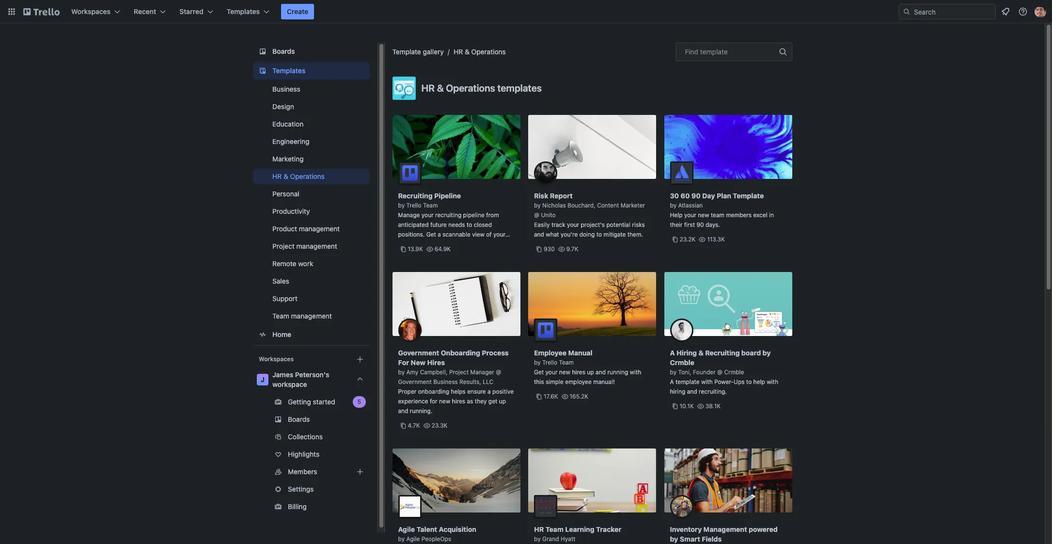 Task type: describe. For each thing, give the bounding box(es) containing it.
1 forward image from the top
[[368, 396, 379, 408]]

team management link
[[253, 308, 370, 324]]

64.9k
[[435, 245, 451, 253]]

@ inside risk report by nicholas bouchard, content marketer @ unito easily track your project's potential risks and what you're doing to mitigate them.
[[534, 211, 540, 219]]

starred
[[180, 7, 203, 16]]

collections
[[288, 432, 323, 441]]

talent
[[417, 525, 437, 533]]

recent button
[[128, 4, 172, 19]]

by inside the employee manual by trello team get your new hires up and running with this simple employee manual!
[[534, 359, 541, 366]]

your inside the 30 60 90 day plan template by atlassian help your new team members excel in their first 90 days.
[[685, 211, 697, 219]]

amy campbell, project manager @ government business results, llc image
[[398, 319, 422, 342]]

2 horizontal spatial with
[[767, 378, 779, 385]]

and inside risk report by nicholas bouchard, content marketer @ unito easily track your project's potential risks and what you're doing to mitigate them.
[[534, 231, 544, 238]]

productivity
[[272, 207, 310, 215]]

in
[[770, 211, 774, 219]]

1 vertical spatial operations
[[446, 82, 495, 94]]

project inside government onboarding process for new hires by amy campbell, project manager @ government business results, llc proper onboarding helps ensure a positive experience for new hires as they get up and running.
[[449, 368, 469, 376]]

template gallery
[[392, 48, 444, 56]]

process
[[482, 349, 509, 357]]

powered
[[749, 525, 778, 533]]

manager
[[471, 368, 495, 376]]

open information menu image
[[1019, 7, 1028, 16]]

potential
[[607, 221, 631, 228]]

1 vertical spatial agile
[[407, 535, 420, 543]]

help
[[754, 378, 766, 385]]

them.
[[628, 231, 643, 238]]

sales link
[[253, 273, 370, 289]]

management for project management
[[296, 242, 337, 250]]

forward image
[[368, 501, 379, 512]]

members
[[727, 211, 752, 219]]

find
[[685, 48, 699, 56]]

30 60 90 day plan template by atlassian help your new team members excel in their first 90 days.
[[670, 192, 774, 228]]

helps
[[451, 388, 466, 395]]

by inside agile talent acquisition by agile peopleops
[[398, 535, 405, 543]]

2 a from the top
[[670, 378, 674, 385]]

help
[[670, 211, 683, 219]]

proper
[[398, 388, 417, 395]]

& right hr & operations icon
[[437, 82, 444, 94]]

bouchard,
[[568, 202, 596, 209]]

recruiting inside 'recruiting pipeline by trello team'
[[398, 192, 433, 200]]

new inside the 30 60 90 day plan template by atlassian help your new team members excel in their first 90 days.
[[698, 211, 710, 219]]

boards for second boards link from the bottom of the page
[[272, 47, 295, 55]]

templates inside 'dropdown button'
[[227, 7, 260, 16]]

inventory management powered by smart fields link
[[664, 448, 792, 544]]

project management link
[[253, 239, 370, 254]]

a hiring & recruiting board by crmble by toni, founder @ crmble a template with power-ups to help with hiring and recruiting.
[[670, 349, 779, 395]]

report
[[550, 192, 573, 200]]

ensure
[[468, 388, 486, 395]]

amy
[[407, 368, 419, 376]]

5
[[357, 398, 361, 405]]

forward image inside settings link
[[368, 483, 379, 495]]

running.
[[410, 407, 433, 415]]

hires inside the employee manual by trello team get your new hires up and running with this simple employee manual!
[[572, 368, 586, 376]]

trello for employee manual
[[543, 359, 558, 366]]

remote
[[272, 259, 296, 268]]

1 horizontal spatial with
[[702, 378, 713, 385]]

manual
[[568, 349, 593, 357]]

marketing
[[272, 155, 303, 163]]

search image
[[903, 8, 911, 16]]

by inside hr team learning tracker by grand hyatt
[[534, 535, 541, 543]]

remote work
[[272, 259, 313, 268]]

board image
[[257, 46, 268, 57]]

new inside the employee manual by trello team get your new hires up and running with this simple employee manual!
[[559, 368, 571, 376]]

forward image inside the collections "link"
[[368, 431, 379, 443]]

4.7k
[[408, 422, 420, 429]]

easily
[[534, 221, 550, 228]]

back to home image
[[23, 4, 60, 19]]

up inside government onboarding process for new hires by amy campbell, project manager @ government business results, llc proper onboarding helps ensure a positive experience for new hires as they get up and running.
[[499, 398, 506, 405]]

power-
[[715, 378, 734, 385]]

hr & operations icon image
[[392, 77, 416, 100]]

team
[[711, 211, 725, 219]]

1 vertical spatial workspaces
[[259, 355, 294, 363]]

and inside the employee manual by trello team get your new hires up and running with this simple employee manual!
[[596, 368, 606, 376]]

and inside government onboarding process for new hires by amy campbell, project manager @ government business results, llc proper onboarding helps ensure a positive experience for new hires as they get up and running.
[[398, 407, 408, 415]]

your inside the employee manual by trello team get your new hires up and running with this simple employee manual!
[[546, 368, 558, 376]]

experience
[[398, 398, 428, 405]]

grand hyatt image
[[534, 495, 558, 518]]

template inside the 30 60 90 day plan template by atlassian help your new team members excel in their first 90 days.
[[733, 192, 764, 200]]

10.1k
[[680, 402, 694, 410]]

@ inside government onboarding process for new hires by amy campbell, project manager @ government business results, llc proper onboarding helps ensure a positive experience for new hires as they get up and running.
[[496, 368, 501, 376]]

business link
[[253, 81, 370, 97]]

acquisition
[[439, 525, 477, 533]]

hires
[[427, 358, 445, 367]]

0 vertical spatial 90
[[692, 192, 701, 200]]

hr team learning tracker by grand hyatt
[[534, 525, 622, 543]]

1 vertical spatial templates
[[272, 66, 305, 75]]

billing link
[[253, 499, 379, 514]]

product
[[272, 224, 297, 233]]

get
[[534, 368, 544, 376]]

mitigate
[[604, 231, 626, 238]]

& inside hr & operations link
[[283, 172, 288, 180]]

add image
[[354, 466, 366, 478]]

with inside the employee manual by trello team get your new hires up and running with this simple employee manual!
[[630, 368, 642, 376]]

workspaces inside dropdown button
[[71, 7, 111, 16]]

a
[[488, 388, 491, 395]]

trello team image for recruiting pipeline
[[398, 161, 422, 185]]

starred button
[[174, 4, 219, 19]]

3 forward image from the top
[[368, 466, 379, 478]]

template inside 'field'
[[701, 48, 728, 56]]

they
[[475, 398, 487, 405]]

excel
[[754, 211, 768, 219]]

hr right hr & operations icon
[[422, 82, 435, 94]]

recent
[[134, 7, 156, 16]]

ups
[[734, 378, 745, 385]]

engineering link
[[253, 134, 370, 149]]

product management link
[[253, 221, 370, 237]]

workspaces button
[[65, 4, 126, 19]]

templates link
[[253, 62, 370, 80]]

template inside a hiring & recruiting board by crmble by toni, founder @ crmble a template with power-ups to help with hiring and recruiting.
[[676, 378, 700, 385]]

marketer
[[621, 202, 645, 209]]

risk
[[534, 192, 549, 200]]

by inside risk report by nicholas bouchard, content marketer @ unito easily track your project's potential risks and what you're doing to mitigate them.
[[534, 202, 541, 209]]

vitaly andrianov, developer @ smart fields image
[[670, 495, 694, 518]]

trello for recruiting pipeline
[[407, 202, 422, 209]]

trello team image for employee manual
[[534, 319, 558, 342]]

hiring
[[677, 349, 697, 357]]

james peterson's workspace
[[272, 370, 329, 388]]

17.6k
[[544, 393, 558, 400]]

30
[[670, 192, 679, 200]]

1 vertical spatial crmble
[[725, 368, 744, 376]]

recruiting inside a hiring & recruiting board by crmble by toni, founder @ crmble a template with power-ups to help with hiring and recruiting.
[[706, 349, 740, 357]]

boards for second boards link
[[288, 415, 310, 423]]

llc
[[483, 378, 494, 385]]

unito
[[541, 211, 556, 219]]

60
[[681, 192, 690, 200]]

members
[[288, 467, 317, 476]]

1 government from the top
[[398, 349, 439, 357]]

23.2k
[[680, 236, 696, 243]]

& inside a hiring & recruiting board by crmble by toni, founder @ crmble a template with power-ups to help with hiring and recruiting.
[[699, 349, 704, 357]]

running
[[608, 368, 628, 376]]

& right 'gallery'
[[465, 48, 470, 56]]

operations inside hr & operations link
[[290, 172, 325, 180]]

support
[[272, 294, 297, 303]]

@ inside a hiring & recruiting board by crmble by toni, founder @ crmble a template with power-ups to help with hiring and recruiting.
[[718, 368, 723, 376]]

highlights link
[[253, 447, 370, 462]]

track
[[552, 221, 566, 228]]

sales
[[272, 277, 289, 285]]

up inside the employee manual by trello team get your new hires up and running with this simple employee manual!
[[587, 368, 594, 376]]

by inside 'recruiting pipeline by trello team'
[[398, 202, 405, 209]]



Task type: vqa. For each thing, say whether or not it's contained in the screenshot.


Task type: locate. For each thing, give the bounding box(es) containing it.
1 vertical spatial recruiting
[[706, 349, 740, 357]]

template gallery link
[[392, 48, 444, 56]]

1 horizontal spatial your
[[567, 221, 579, 228]]

0 vertical spatial operations
[[472, 48, 506, 56]]

with down founder
[[702, 378, 713, 385]]

boards link up templates link
[[253, 43, 370, 60]]

hr & operations link
[[454, 48, 506, 56], [253, 169, 370, 184]]

get
[[489, 398, 498, 405]]

a up hiring
[[670, 378, 674, 385]]

doing
[[580, 231, 595, 238]]

project up remote
[[272, 242, 294, 250]]

marketing link
[[253, 151, 370, 167]]

0 vertical spatial templates
[[227, 7, 260, 16]]

project up results,
[[449, 368, 469, 376]]

atlassian
[[679, 202, 703, 209]]

boards link
[[253, 43, 370, 60], [253, 412, 370, 427]]

government
[[398, 349, 439, 357], [398, 378, 432, 385]]

workspaces
[[71, 7, 111, 16], [259, 355, 294, 363]]

1 vertical spatial trello
[[543, 359, 558, 366]]

j
[[261, 375, 265, 384]]

0 vertical spatial new
[[698, 211, 710, 219]]

0 horizontal spatial with
[[630, 368, 642, 376]]

your inside risk report by nicholas bouchard, content marketer @ unito easily track your project's potential risks and what you're doing to mitigate them.
[[567, 221, 579, 228]]

template up 'members'
[[733, 192, 764, 200]]

trello up 13.9k
[[407, 202, 422, 209]]

support link
[[253, 291, 370, 306]]

trello down the employee
[[543, 359, 558, 366]]

learning
[[566, 525, 595, 533]]

1 vertical spatial hr & operations
[[272, 172, 325, 180]]

template left 'gallery'
[[392, 48, 421, 56]]

0 vertical spatial management
[[299, 224, 340, 233]]

template down toni,
[[676, 378, 700, 385]]

templates button
[[221, 4, 275, 19]]

0 horizontal spatial templates
[[227, 7, 260, 16]]

gallery
[[423, 48, 444, 56]]

930
[[544, 245, 555, 253]]

work
[[298, 259, 313, 268]]

crmble up ups
[[725, 368, 744, 376]]

manual!
[[594, 378, 615, 385]]

business
[[272, 85, 300, 93], [434, 378, 458, 385]]

0 vertical spatial template
[[701, 48, 728, 56]]

2 vertical spatial your
[[546, 368, 558, 376]]

1 horizontal spatial hr & operations
[[454, 48, 506, 56]]

toni,
[[679, 368, 692, 376]]

for
[[430, 398, 438, 405]]

up up employee on the bottom of the page
[[587, 368, 594, 376]]

0 vertical spatial recruiting
[[398, 192, 433, 200]]

2 horizontal spatial @
[[718, 368, 723, 376]]

hr & operations down marketing
[[272, 172, 325, 180]]

business up design
[[272, 85, 300, 93]]

trello inside 'recruiting pipeline by trello team'
[[407, 202, 422, 209]]

templates
[[498, 82, 542, 94]]

new up "simple"
[[559, 368, 571, 376]]

boards down getting
[[288, 415, 310, 423]]

engineering
[[272, 137, 309, 145]]

0 vertical spatial template
[[392, 48, 421, 56]]

13.9k
[[408, 245, 423, 253]]

1 vertical spatial boards
[[288, 415, 310, 423]]

1 horizontal spatial new
[[559, 368, 571, 376]]

trello team image
[[398, 161, 422, 185], [534, 319, 558, 342]]

design
[[272, 102, 294, 111]]

template right find
[[701, 48, 728, 56]]

team inside 'recruiting pipeline by trello team'
[[423, 202, 438, 209]]

2 vertical spatial management
[[291, 312, 332, 320]]

& up "personal"
[[283, 172, 288, 180]]

1 horizontal spatial up
[[587, 368, 594, 376]]

recruiting
[[398, 192, 433, 200], [706, 349, 740, 357]]

new inside government onboarding process for new hires by amy campbell, project manager @ government business results, llc proper onboarding helps ensure a positive experience for new hires as they get up and running.
[[439, 398, 451, 405]]

0 vertical spatial project
[[272, 242, 294, 250]]

1 vertical spatial to
[[747, 378, 752, 385]]

hiring
[[670, 388, 686, 395]]

1 vertical spatial a
[[670, 378, 674, 385]]

0 horizontal spatial @
[[496, 368, 501, 376]]

board
[[742, 349, 761, 357]]

1 horizontal spatial trello
[[543, 359, 558, 366]]

1 vertical spatial boards link
[[253, 412, 370, 427]]

management down product management link
[[296, 242, 337, 250]]

1 vertical spatial management
[[296, 242, 337, 250]]

hires up employee on the bottom of the page
[[572, 368, 586, 376]]

0 horizontal spatial trello
[[407, 202, 422, 209]]

0 vertical spatial up
[[587, 368, 594, 376]]

what
[[546, 231, 559, 238]]

0 horizontal spatial workspaces
[[71, 7, 111, 16]]

0 horizontal spatial up
[[499, 398, 506, 405]]

& right the hiring
[[699, 349, 704, 357]]

risk report by nicholas bouchard, content marketer @ unito easily track your project's potential risks and what you're doing to mitigate them.
[[534, 192, 645, 238]]

trello inside the employee manual by trello team get your new hires up and running with this simple employee manual!
[[543, 359, 558, 366]]

0 horizontal spatial new
[[439, 398, 451, 405]]

project
[[272, 242, 294, 250], [449, 368, 469, 376]]

1 vertical spatial hires
[[452, 398, 466, 405]]

4 forward image from the top
[[368, 483, 379, 495]]

with
[[630, 368, 642, 376], [702, 378, 713, 385], [767, 378, 779, 385]]

recruiting left pipeline
[[398, 192, 433, 200]]

team inside hr team learning tracker by grand hyatt
[[546, 525, 564, 533]]

1 horizontal spatial templates
[[272, 66, 305, 75]]

0 notifications image
[[1000, 6, 1012, 17]]

government onboarding process for new hires by amy campbell, project manager @ government business results, llc proper onboarding helps ensure a positive experience for new hires as they get up and running.
[[398, 349, 514, 415]]

165.2k
[[570, 393, 589, 400]]

to down project's
[[597, 231, 602, 238]]

trello team image up 'recruiting pipeline by trello team'
[[398, 161, 422, 185]]

personal link
[[253, 186, 370, 202]]

23.3k
[[432, 422, 448, 429]]

hires down helps on the left of page
[[452, 398, 466, 405]]

agile
[[398, 525, 415, 533], [407, 535, 420, 543]]

by inside government onboarding process for new hires by amy campbell, project manager @ government business results, llc proper onboarding helps ensure a positive experience for new hires as they get up and running.
[[398, 368, 405, 376]]

with right help
[[767, 378, 779, 385]]

employee
[[534, 349, 567, 357]]

38.1k
[[706, 402, 721, 410]]

1 boards link from the top
[[253, 43, 370, 60]]

0 horizontal spatial recruiting
[[398, 192, 433, 200]]

fields
[[702, 535, 722, 543]]

management for team management
[[291, 312, 332, 320]]

hr & operations link down marketing link
[[253, 169, 370, 184]]

@ right manager
[[496, 368, 501, 376]]

hr inside hr team learning tracker by grand hyatt
[[534, 525, 544, 533]]

@ up power-
[[718, 368, 723, 376]]

0 vertical spatial hires
[[572, 368, 586, 376]]

1 vertical spatial 90
[[697, 221, 704, 228]]

1 vertical spatial hr & operations link
[[253, 169, 370, 184]]

with right running on the right bottom of page
[[630, 368, 642, 376]]

your down atlassian
[[685, 211, 697, 219]]

recruiting.
[[699, 388, 727, 395]]

started
[[313, 398, 335, 406]]

agile peopleops image
[[398, 495, 422, 518]]

1 vertical spatial government
[[398, 378, 432, 385]]

1 vertical spatial template
[[733, 192, 764, 200]]

hr & operations up hr & operations templates at top
[[454, 48, 506, 56]]

1 horizontal spatial to
[[747, 378, 752, 385]]

0 vertical spatial crmble
[[670, 358, 695, 367]]

0 vertical spatial to
[[597, 231, 602, 238]]

1 horizontal spatial template
[[733, 192, 764, 200]]

team inside the employee manual by trello team get your new hires up and running with this simple employee manual!
[[559, 359, 574, 366]]

by inside inventory management powered by smart fields
[[670, 535, 678, 543]]

agile talent acquisition by agile peopleops
[[398, 525, 477, 543]]

0 vertical spatial business
[[272, 85, 300, 93]]

government down amy
[[398, 378, 432, 385]]

james
[[272, 370, 293, 379]]

business down campbell,
[[434, 378, 458, 385]]

new up days.
[[698, 211, 710, 219]]

2 government from the top
[[398, 378, 432, 385]]

a left the hiring
[[670, 349, 675, 357]]

results,
[[460, 378, 481, 385]]

tracker
[[596, 525, 622, 533]]

0 horizontal spatial trello team image
[[398, 161, 422, 185]]

employee manual by trello team get your new hires up and running with this simple employee manual!
[[534, 349, 642, 385]]

2 horizontal spatial new
[[698, 211, 710, 219]]

team down support
[[272, 312, 289, 320]]

home
[[272, 330, 291, 338]]

2 horizontal spatial your
[[685, 211, 697, 219]]

to inside a hiring & recruiting board by crmble by toni, founder @ crmble a template with power-ups to help with hiring and recruiting.
[[747, 378, 752, 385]]

management
[[299, 224, 340, 233], [296, 242, 337, 250], [291, 312, 332, 320]]

1 horizontal spatial hr & operations link
[[454, 48, 506, 56]]

management inside team management link
[[291, 312, 332, 320]]

to right ups
[[747, 378, 752, 385]]

0 horizontal spatial hr & operations link
[[253, 169, 370, 184]]

team down manual
[[559, 359, 574, 366]]

home image
[[257, 329, 268, 340]]

create button
[[281, 4, 314, 19]]

toni, founder @ crmble image
[[670, 319, 694, 342]]

hr right 'gallery'
[[454, 48, 463, 56]]

education link
[[253, 116, 370, 132]]

pipeline
[[434, 192, 461, 200]]

1 horizontal spatial trello team image
[[534, 319, 558, 342]]

team down pipeline
[[423, 202, 438, 209]]

getting started
[[288, 398, 335, 406]]

campbell,
[[420, 368, 448, 376]]

0 vertical spatial boards
[[272, 47, 295, 55]]

0 vertical spatial hr & operations
[[454, 48, 506, 56]]

project management
[[272, 242, 337, 250]]

1 horizontal spatial workspaces
[[259, 355, 294, 363]]

templates up board image
[[227, 7, 260, 16]]

agile left talent
[[398, 525, 415, 533]]

team up grand
[[546, 525, 564, 533]]

0 horizontal spatial project
[[272, 242, 294, 250]]

onboarding
[[418, 388, 449, 395]]

2 vertical spatial operations
[[290, 172, 325, 180]]

agile down talent
[[407, 535, 420, 543]]

2 boards link from the top
[[253, 412, 370, 427]]

0 horizontal spatial hr & operations
[[272, 172, 325, 180]]

forward image
[[368, 396, 379, 408], [368, 431, 379, 443], [368, 466, 379, 478], [368, 483, 379, 495]]

management down the support link
[[291, 312, 332, 320]]

0 vertical spatial hr & operations link
[[454, 48, 506, 56]]

and up manual!
[[596, 368, 606, 376]]

1 vertical spatial your
[[567, 221, 579, 228]]

1 vertical spatial up
[[499, 398, 506, 405]]

Find template field
[[676, 43, 792, 61]]

content
[[597, 202, 619, 209]]

1 horizontal spatial recruiting
[[706, 349, 740, 357]]

template board image
[[257, 65, 268, 77]]

management for product management
[[299, 224, 340, 233]]

0 horizontal spatial crmble
[[670, 358, 695, 367]]

to inside risk report by nicholas bouchard, content marketer @ unito easily track your project's potential risks and what you're doing to mitigate them.
[[597, 231, 602, 238]]

0 vertical spatial workspaces
[[71, 7, 111, 16]]

0 horizontal spatial business
[[272, 85, 300, 93]]

management inside product management link
[[299, 224, 340, 233]]

employee
[[565, 378, 592, 385]]

to
[[597, 231, 602, 238], [747, 378, 752, 385]]

smart
[[680, 535, 701, 543]]

0 horizontal spatial template
[[676, 378, 700, 385]]

0 horizontal spatial hires
[[452, 398, 466, 405]]

1 horizontal spatial project
[[449, 368, 469, 376]]

0 vertical spatial agile
[[398, 525, 415, 533]]

0 horizontal spatial your
[[546, 368, 558, 376]]

1 vertical spatial project
[[449, 368, 469, 376]]

boards link down getting started on the left bottom of the page
[[253, 412, 370, 427]]

0 vertical spatial government
[[398, 349, 439, 357]]

business inside government onboarding process for new hires by amy campbell, project manager @ government business results, llc proper onboarding helps ensure a positive experience for new hires as they get up and running.
[[434, 378, 458, 385]]

hr & operations link up hr & operations templates at top
[[454, 48, 506, 56]]

1 vertical spatial template
[[676, 378, 700, 385]]

and down experience
[[398, 407, 408, 415]]

1 vertical spatial business
[[434, 378, 458, 385]]

hires inside government onboarding process for new hires by amy campbell, project manager @ government business results, llc proper onboarding helps ensure a positive experience for new hires as they get up and running.
[[452, 398, 466, 405]]

for
[[398, 358, 409, 367]]

0 vertical spatial a
[[670, 349, 675, 357]]

design link
[[253, 99, 370, 114]]

recruiting pipeline by trello team
[[398, 192, 461, 209]]

inventory
[[670, 525, 702, 533]]

1 horizontal spatial crmble
[[725, 368, 744, 376]]

up right the get
[[499, 398, 506, 405]]

product management
[[272, 224, 340, 233]]

and right hiring
[[687, 388, 698, 395]]

0 horizontal spatial template
[[392, 48, 421, 56]]

atlassian image
[[670, 161, 694, 185]]

management
[[704, 525, 747, 533]]

0 vertical spatial trello team image
[[398, 161, 422, 185]]

settings link
[[253, 481, 379, 497]]

1 horizontal spatial template
[[701, 48, 728, 56]]

1 vertical spatial new
[[559, 368, 571, 376]]

templates right template board image
[[272, 66, 305, 75]]

personal
[[272, 190, 299, 198]]

0 vertical spatial your
[[685, 211, 697, 219]]

primary element
[[0, 0, 1053, 23]]

and inside a hiring & recruiting board by crmble by toni, founder @ crmble a template with power-ups to help with hiring and recruiting.
[[687, 388, 698, 395]]

1 vertical spatial trello team image
[[534, 319, 558, 342]]

0 horizontal spatial to
[[597, 231, 602, 238]]

90 right first
[[697, 221, 704, 228]]

2 forward image from the top
[[368, 431, 379, 443]]

0 vertical spatial boards link
[[253, 43, 370, 60]]

trello team image up the employee
[[534, 319, 558, 342]]

management down productivity link
[[299, 224, 340, 233]]

first
[[684, 221, 695, 228]]

founder
[[693, 368, 716, 376]]

days.
[[706, 221, 720, 228]]

new right for
[[439, 398, 451, 405]]

@ up the easily
[[534, 211, 540, 219]]

by inside the 30 60 90 day plan template by atlassian help your new team members excel in their first 90 days.
[[670, 202, 677, 209]]

your up "simple"
[[546, 368, 558, 376]]

1 a from the top
[[670, 349, 675, 357]]

boards right board image
[[272, 47, 295, 55]]

nicholas bouchard, content marketer @ unito image
[[534, 161, 558, 185]]

your up you're
[[567, 221, 579, 228]]

and
[[534, 231, 544, 238], [596, 368, 606, 376], [687, 388, 698, 395], [398, 407, 408, 415]]

highlights
[[288, 450, 319, 458]]

crmble up toni,
[[670, 358, 695, 367]]

Search field
[[911, 4, 996, 19]]

1 horizontal spatial hires
[[572, 368, 586, 376]]

team management
[[272, 312, 332, 320]]

&
[[465, 48, 470, 56], [437, 82, 444, 94], [283, 172, 288, 180], [699, 349, 704, 357]]

productivity link
[[253, 204, 370, 219]]

0 vertical spatial trello
[[407, 202, 422, 209]]

hr up "personal"
[[272, 172, 282, 180]]

recruiting up founder
[[706, 349, 740, 357]]

2 vertical spatial new
[[439, 398, 451, 405]]

hr up grand
[[534, 525, 544, 533]]

1 horizontal spatial @
[[534, 211, 540, 219]]

workspace
[[272, 380, 307, 388]]

and down the easily
[[534, 231, 544, 238]]

james peterson (jamespeterson93) image
[[1035, 6, 1047, 17]]

create a workspace image
[[354, 353, 366, 365]]

1 horizontal spatial business
[[434, 378, 458, 385]]

management inside project management link
[[296, 242, 337, 250]]

government up new
[[398, 349, 439, 357]]

90 right 60
[[692, 192, 701, 200]]



